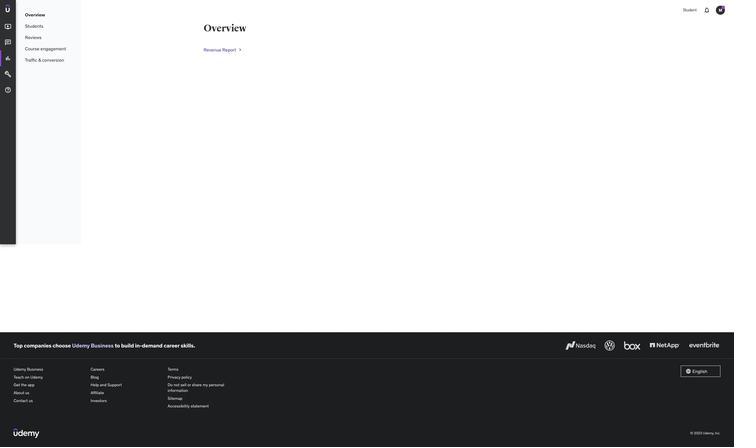Task type: vqa. For each thing, say whether or not it's contained in the screenshot.
M link
yes



Task type: describe. For each thing, give the bounding box(es) containing it.
help
[[91, 383, 99, 388]]

policy
[[182, 375, 192, 380]]

© 2023 udemy, inc.
[[691, 432, 721, 436]]

blog link
[[91, 374, 163, 382]]

do
[[168, 383, 173, 388]]

volkswagen image
[[604, 340, 616, 353]]

students
[[25, 23, 43, 29]]

inc.
[[715, 432, 721, 436]]

conversion
[[42, 57, 64, 63]]

english
[[693, 369, 708, 375]]

4 medium image from the top
[[5, 71, 11, 78]]

and
[[100, 383, 107, 388]]

demand
[[142, 343, 163, 350]]

notifications image
[[704, 7, 711, 14]]

statement
[[191, 404, 209, 409]]

to
[[115, 343, 120, 350]]

affiliate link
[[91, 390, 163, 398]]

udemy business teach on udemy get the app about us contact us
[[14, 368, 43, 404]]

reviews link
[[16, 32, 81, 43]]

about
[[14, 391, 24, 396]]

1 medium image from the top
[[5, 23, 11, 30]]

0 vertical spatial us
[[25, 391, 29, 396]]

nasdaq image
[[564, 340, 597, 353]]

terms
[[168, 368, 178, 373]]

udemy,
[[703, 432, 715, 436]]

investors
[[91, 399, 107, 404]]

do not sell or share my personal information button
[[168, 382, 240, 395]]

investors link
[[91, 398, 163, 405]]

app
[[28, 383, 34, 388]]

affiliate
[[91, 391, 104, 396]]

traffic & conversion link
[[16, 54, 81, 66]]

the
[[21, 383, 27, 388]]

2023
[[694, 432, 702, 436]]

small image inside revenue report link
[[237, 47, 243, 53]]

careers link
[[91, 366, 163, 374]]

about us link
[[14, 390, 86, 398]]

support
[[108, 383, 122, 388]]

course
[[25, 46, 39, 52]]

traffic & conversion
[[25, 57, 64, 63]]

student
[[683, 7, 697, 13]]

course engagement link
[[16, 43, 81, 54]]

english button
[[681, 366, 721, 378]]

privacy policy link
[[168, 374, 240, 382]]

careers
[[91, 368, 105, 373]]

©
[[691, 432, 693, 436]]

or
[[187, 383, 191, 388]]

engagement
[[40, 46, 66, 52]]

1 vertical spatial overview
[[204, 22, 246, 34]]

accessibility
[[168, 404, 190, 409]]

my
[[203, 383, 208, 388]]

top
[[14, 343, 23, 350]]



Task type: locate. For each thing, give the bounding box(es) containing it.
get the app link
[[14, 382, 86, 390]]

1 horizontal spatial small image
[[686, 369, 692, 375]]

overview up students
[[25, 12, 45, 18]]

5 medium image from the top
[[5, 87, 11, 94]]

business inside udemy business teach on udemy get the app about us contact us
[[27, 368, 43, 373]]

netapp image
[[649, 340, 681, 353]]

traffic
[[25, 57, 37, 63]]

sitemap
[[168, 397, 183, 402]]

contact us link
[[14, 398, 86, 405]]

sell
[[181, 383, 187, 388]]

us right about
[[25, 391, 29, 396]]

0 vertical spatial business
[[91, 343, 114, 350]]

0 vertical spatial udemy image
[[6, 5, 31, 14]]

career
[[164, 343, 180, 350]]

us right contact
[[29, 399, 33, 404]]

m link
[[714, 3, 728, 17]]

0 vertical spatial udemy business link
[[72, 343, 114, 350]]

small image
[[237, 47, 243, 53], [686, 369, 692, 375]]

1 vertical spatial us
[[29, 399, 33, 404]]

revenue report link
[[204, 43, 243, 57]]

contact
[[14, 399, 28, 404]]

careers blog help and support affiliate investors
[[91, 368, 122, 404]]

small image right report
[[237, 47, 243, 53]]

you have alerts image
[[722, 6, 725, 9]]

eventbrite image
[[688, 340, 721, 353]]

us
[[25, 391, 29, 396], [29, 399, 33, 404]]

&
[[38, 57, 41, 63]]

top companies choose udemy business to build in-demand career skills.
[[14, 343, 195, 350]]

student link
[[680, 3, 700, 17]]

reviews
[[25, 35, 42, 40]]

0 horizontal spatial business
[[27, 368, 43, 373]]

revenue report
[[204, 47, 236, 53]]

2 vertical spatial udemy
[[30, 375, 43, 380]]

get
[[14, 383, 20, 388]]

help and support link
[[91, 382, 163, 390]]

revenue
[[204, 47, 221, 53]]

0 vertical spatial overview
[[25, 12, 45, 18]]

1 horizontal spatial udemy
[[30, 375, 43, 380]]

1 vertical spatial udemy
[[14, 368, 26, 373]]

udemy business link
[[72, 343, 114, 350], [14, 366, 86, 374]]

m
[[719, 8, 722, 13]]

0 horizontal spatial small image
[[237, 47, 243, 53]]

share
[[192, 383, 202, 388]]

build
[[121, 343, 134, 350]]

0 horizontal spatial overview
[[25, 12, 45, 18]]

sitemap link
[[168, 395, 240, 403]]

1 vertical spatial udemy image
[[14, 429, 39, 439]]

overview link
[[16, 9, 81, 20]]

students link
[[16, 20, 81, 32]]

terms link
[[168, 366, 240, 374]]

3 medium image from the top
[[5, 55, 11, 62]]

udemy image
[[6, 5, 31, 14], [14, 429, 39, 439]]

accessibility statement link
[[168, 403, 240, 411]]

companies
[[24, 343, 52, 350]]

1 horizontal spatial business
[[91, 343, 114, 350]]

0 vertical spatial small image
[[237, 47, 243, 53]]

0 vertical spatial udemy
[[72, 343, 90, 350]]

on
[[25, 375, 29, 380]]

not
[[174, 383, 180, 388]]

overview up revenue report link
[[204, 22, 246, 34]]

udemy
[[72, 343, 90, 350], [14, 368, 26, 373], [30, 375, 43, 380]]

course engagement
[[25, 46, 66, 52]]

blog
[[91, 375, 99, 380]]

personal
[[209, 383, 224, 388]]

udemy business link up get the app link in the left of the page
[[14, 366, 86, 374]]

business left the to
[[91, 343, 114, 350]]

udemy up teach
[[14, 368, 26, 373]]

skills.
[[181, 343, 195, 350]]

information
[[168, 389, 188, 394]]

teach on udemy link
[[14, 374, 86, 382]]

teach
[[14, 375, 24, 380]]

overview inside "overview" link
[[25, 12, 45, 18]]

1 vertical spatial udemy business link
[[14, 366, 86, 374]]

terms privacy policy do not sell or share my personal information sitemap accessibility statement
[[168, 368, 224, 409]]

small image left english
[[686, 369, 692, 375]]

box image
[[623, 340, 642, 353]]

small image inside english button
[[686, 369, 692, 375]]

udemy business link up careers
[[72, 343, 114, 350]]

1 vertical spatial small image
[[686, 369, 692, 375]]

report
[[222, 47, 236, 53]]

udemy right on
[[30, 375, 43, 380]]

1 vertical spatial business
[[27, 368, 43, 373]]

business up on
[[27, 368, 43, 373]]

privacy
[[168, 375, 181, 380]]

udemy right choose
[[72, 343, 90, 350]]

2 horizontal spatial udemy
[[72, 343, 90, 350]]

1 horizontal spatial overview
[[204, 22, 246, 34]]

in-
[[135, 343, 142, 350]]

overview
[[25, 12, 45, 18], [204, 22, 246, 34]]

choose
[[53, 343, 71, 350]]

medium image
[[5, 23, 11, 30], [5, 39, 11, 46], [5, 55, 11, 62], [5, 71, 11, 78], [5, 87, 11, 94]]

business
[[91, 343, 114, 350], [27, 368, 43, 373]]

0 horizontal spatial udemy
[[14, 368, 26, 373]]

2 medium image from the top
[[5, 39, 11, 46]]



